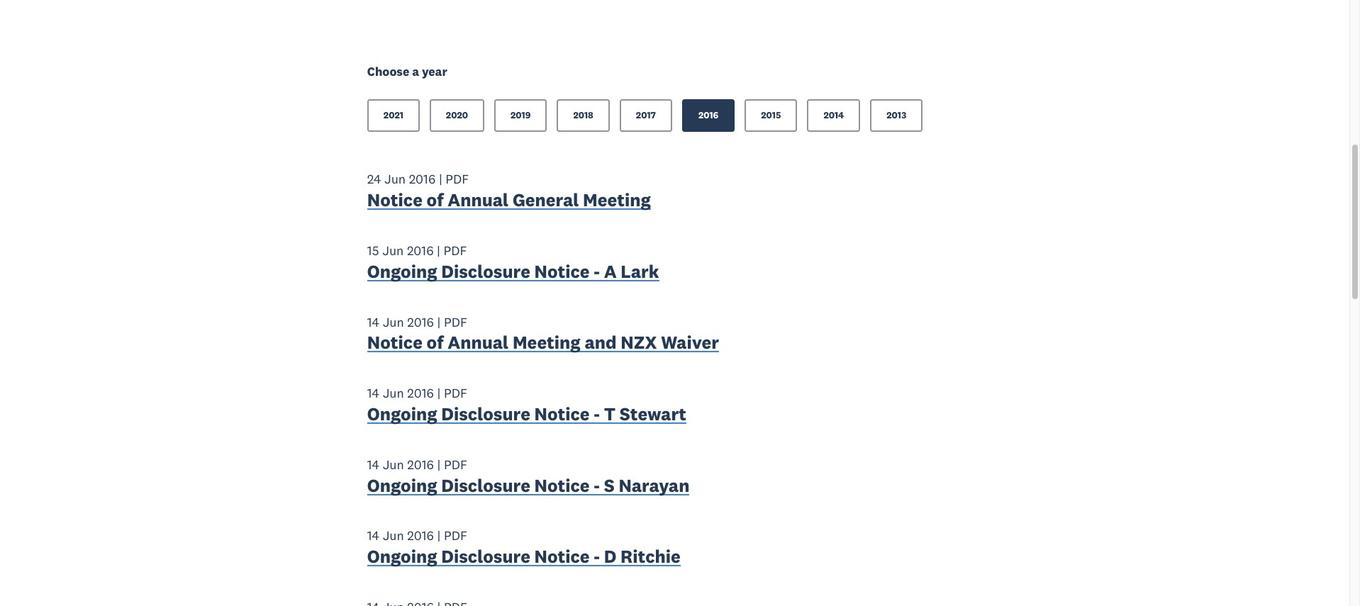 Task type: describe. For each thing, give the bounding box(es) containing it.
14 for ongoing disclosure notice - t stewart
[[367, 385, 380, 402]]

14 jun 2016 | pdf ongoing disclosure notice - t stewart
[[367, 385, 687, 426]]

meeting inside 24 jun 2016 | pdf notice of annual general meeting
[[583, 189, 651, 212]]

2018 button
[[557, 100, 610, 132]]

pdf for ongoing disclosure notice - a lark
[[444, 243, 467, 259]]

d
[[604, 546, 617, 568]]

2016 button
[[682, 100, 735, 132]]

2014
[[824, 110, 844, 122]]

| for ongoing disclosure notice - a lark
[[437, 243, 441, 259]]

notice inside 14 jun 2016 | pdf notice of annual meeting and nzx waiver
[[367, 332, 423, 354]]

2016 for ongoing disclosure notice - s narayan
[[407, 457, 434, 473]]

14 jun 2016 | pdf ongoing disclosure notice - s narayan
[[367, 457, 690, 497]]

disclosure for t
[[442, 403, 531, 426]]

24 jun 2016 | pdf notice of annual general meeting
[[367, 171, 651, 212]]

ongoing disclosure notice - s narayan link
[[367, 474, 690, 500]]

notice of annual general meeting link
[[367, 189, 651, 215]]

2020 button
[[430, 100, 485, 132]]

a
[[412, 64, 419, 80]]

15
[[367, 243, 379, 259]]

jun for notice of annual general meeting
[[385, 171, 406, 188]]

narayan
[[619, 474, 690, 497]]

notice for ongoing disclosure notice - t stewart
[[535, 403, 590, 426]]

t
[[604, 403, 616, 426]]

2016 for ongoing disclosure notice - a lark
[[407, 243, 434, 259]]

ritchie
[[621, 546, 681, 568]]

2018
[[574, 110, 594, 122]]

2013
[[887, 110, 907, 122]]

| for ongoing disclosure notice - s narayan
[[437, 457, 441, 473]]

pdf for notice of annual general meeting
[[446, 171, 469, 188]]

ongoing disclosure notice - t stewart link
[[367, 403, 687, 429]]

general
[[513, 189, 579, 212]]

of for notice of annual meeting and nzx waiver
[[427, 332, 444, 354]]

jun for ongoing disclosure notice - d ritchie
[[383, 528, 404, 545]]

15 jun 2016 | pdf ongoing disclosure notice - a lark
[[367, 243, 660, 283]]

jun for ongoing disclosure notice - t stewart
[[383, 385, 404, 402]]

14 jun 2016 | pdf ongoing disclosure notice - d ritchie
[[367, 528, 681, 568]]

and
[[585, 332, 617, 354]]

nzx
[[621, 332, 657, 354]]

- for t
[[594, 403, 600, 426]]

2020
[[446, 110, 468, 122]]

24
[[367, 171, 381, 188]]

| for ongoing disclosure notice - d ritchie
[[437, 528, 441, 545]]



Task type: vqa. For each thing, say whether or not it's contained in the screenshot.


Task type: locate. For each thing, give the bounding box(es) containing it.
2017
[[636, 110, 656, 122]]

3 14 from the top
[[367, 457, 380, 473]]

annual
[[448, 189, 509, 212], [448, 332, 509, 354]]

notice inside 14 jun 2016 | pdf ongoing disclosure notice - d ritchie
[[535, 546, 590, 568]]

1 of from the top
[[427, 189, 444, 212]]

2015
[[762, 110, 781, 122]]

pdf for ongoing disclosure notice - s narayan
[[444, 457, 467, 473]]

| for ongoing disclosure notice - t stewart
[[437, 385, 441, 402]]

stewart
[[620, 403, 687, 426]]

2019 button
[[495, 100, 547, 132]]

annual for meeting
[[448, 332, 509, 354]]

14 jun 2016 | pdf notice of annual meeting and nzx waiver
[[367, 314, 719, 354]]

0 horizontal spatial meeting
[[513, 332, 581, 354]]

of inside 14 jun 2016 | pdf notice of annual meeting and nzx waiver
[[427, 332, 444, 354]]

3 - from the top
[[594, 474, 600, 497]]

14 for ongoing disclosure notice - d ritchie
[[367, 528, 380, 545]]

1 ongoing from the top
[[367, 260, 438, 283]]

meeting
[[583, 189, 651, 212], [513, 332, 581, 354]]

jun for ongoing disclosure notice - a lark
[[383, 243, 404, 259]]

ongoing disclosure notice - a lark link
[[367, 260, 660, 286]]

notice for ongoing disclosure notice - s narayan
[[535, 474, 590, 497]]

| for notice of annual general meeting
[[439, 171, 443, 188]]

ongoing inside 15 jun 2016 | pdf ongoing disclosure notice - a lark
[[367, 260, 438, 283]]

disclosure inside 14 jun 2016 | pdf ongoing disclosure notice - s narayan
[[442, 474, 531, 497]]

choose
[[367, 64, 410, 80]]

ongoing inside 14 jun 2016 | pdf ongoing disclosure notice - d ritchie
[[367, 546, 438, 568]]

4 ongoing from the top
[[367, 546, 438, 568]]

- for d
[[594, 546, 600, 568]]

2016 inside 14 jun 2016 | pdf ongoing disclosure notice - d ritchie
[[407, 528, 434, 545]]

annual inside 24 jun 2016 | pdf notice of annual general meeting
[[448, 189, 509, 212]]

pdf inside 24 jun 2016 | pdf notice of annual general meeting
[[446, 171, 469, 188]]

| inside 14 jun 2016 | pdf ongoing disclosure notice - d ritchie
[[437, 528, 441, 545]]

2021 button
[[367, 100, 420, 132]]

2016 for ongoing disclosure notice - t stewart
[[407, 385, 434, 402]]

-
[[594, 260, 600, 283], [594, 403, 600, 426], [594, 474, 600, 497], [594, 546, 600, 568]]

2016 inside 14 jun 2016 | pdf ongoing disclosure notice - s narayan
[[407, 457, 434, 473]]

1 vertical spatial of
[[427, 332, 444, 354]]

notice inside 14 jun 2016 | pdf ongoing disclosure notice - s narayan
[[535, 474, 590, 497]]

of
[[427, 189, 444, 212], [427, 332, 444, 354]]

1 14 from the top
[[367, 314, 380, 330]]

- left t
[[594, 403, 600, 426]]

3 ongoing from the top
[[367, 474, 438, 497]]

14 inside 14 jun 2016 | pdf notice of annual meeting and nzx waiver
[[367, 314, 380, 330]]

14 inside 14 jun 2016 | pdf ongoing disclosure notice - t stewart
[[367, 385, 380, 402]]

pdf inside 14 jun 2016 | pdf ongoing disclosure notice - s narayan
[[444, 457, 467, 473]]

- left a
[[594, 260, 600, 283]]

pdf inside 14 jun 2016 | pdf ongoing disclosure notice - t stewart
[[444, 385, 467, 402]]

4 disclosure from the top
[[442, 546, 531, 568]]

2 annual from the top
[[448, 332, 509, 354]]

pdf
[[446, 171, 469, 188], [444, 243, 467, 259], [444, 314, 467, 330], [444, 385, 467, 402], [444, 457, 467, 473], [444, 528, 467, 545]]

jun inside 14 jun 2016 | pdf ongoing disclosure notice - t stewart
[[383, 385, 404, 402]]

0 vertical spatial of
[[427, 189, 444, 212]]

ongoing for ongoing disclosure notice - a lark
[[367, 260, 438, 283]]

choose a year
[[367, 64, 448, 80]]

jun for notice of annual meeting and nzx waiver
[[383, 314, 404, 330]]

2016 for ongoing disclosure notice - d ritchie
[[407, 528, 434, 545]]

- left d
[[594, 546, 600, 568]]

2017 button
[[620, 100, 673, 132]]

waiver
[[661, 332, 719, 354]]

- for s
[[594, 474, 600, 497]]

2019
[[511, 110, 531, 122]]

0 vertical spatial meeting
[[583, 189, 651, 212]]

year
[[422, 64, 448, 80]]

14 for notice of annual meeting and nzx waiver
[[367, 314, 380, 330]]

14 inside 14 jun 2016 | pdf ongoing disclosure notice - s narayan
[[367, 457, 380, 473]]

- for a
[[594, 260, 600, 283]]

jun
[[385, 171, 406, 188], [383, 243, 404, 259], [383, 314, 404, 330], [383, 385, 404, 402], [383, 457, 404, 473], [383, 528, 404, 545]]

meeting inside 14 jun 2016 | pdf notice of annual meeting and nzx waiver
[[513, 332, 581, 354]]

s
[[604, 474, 615, 497]]

jun inside 15 jun 2016 | pdf ongoing disclosure notice - a lark
[[383, 243, 404, 259]]

2 - from the top
[[594, 403, 600, 426]]

ongoing disclosure notice - d ritchie link
[[367, 546, 681, 572]]

disclosure for a
[[442, 260, 531, 283]]

1 vertical spatial meeting
[[513, 332, 581, 354]]

ongoing inside 14 jun 2016 | pdf ongoing disclosure notice - s narayan
[[367, 474, 438, 497]]

disclosure
[[442, 260, 531, 283], [442, 403, 531, 426], [442, 474, 531, 497], [442, 546, 531, 568]]

disclosure for d
[[442, 546, 531, 568]]

notice inside 15 jun 2016 | pdf ongoing disclosure notice - a lark
[[535, 260, 590, 283]]

1 vertical spatial annual
[[448, 332, 509, 354]]

jun for ongoing disclosure notice - s narayan
[[383, 457, 404, 473]]

disclosure inside 15 jun 2016 | pdf ongoing disclosure notice - a lark
[[442, 260, 531, 283]]

of for notice of annual general meeting
[[427, 189, 444, 212]]

| inside 14 jun 2016 | pdf notice of annual meeting and nzx waiver
[[437, 314, 441, 330]]

notice inside 14 jun 2016 | pdf ongoing disclosure notice - t stewart
[[535, 403, 590, 426]]

1 - from the top
[[594, 260, 600, 283]]

14
[[367, 314, 380, 330], [367, 385, 380, 402], [367, 457, 380, 473], [367, 528, 380, 545]]

2016 inside 15 jun 2016 | pdf ongoing disclosure notice - a lark
[[407, 243, 434, 259]]

2013 button
[[871, 100, 923, 132]]

2016 inside 14 jun 2016 | pdf notice of annual meeting and nzx waiver
[[407, 314, 434, 330]]

pdf inside 15 jun 2016 | pdf ongoing disclosure notice - a lark
[[444, 243, 467, 259]]

2015 button
[[745, 100, 798, 132]]

3 disclosure from the top
[[442, 474, 531, 497]]

ongoing inside 14 jun 2016 | pdf ongoing disclosure notice - t stewart
[[367, 403, 438, 426]]

annual inside 14 jun 2016 | pdf notice of annual meeting and nzx waiver
[[448, 332, 509, 354]]

- inside 14 jun 2016 | pdf ongoing disclosure notice - s narayan
[[594, 474, 600, 497]]

2 14 from the top
[[367, 385, 380, 402]]

disclosure inside 14 jun 2016 | pdf ongoing disclosure notice - d ritchie
[[442, 546, 531, 568]]

| inside 14 jun 2016 | pdf ongoing disclosure notice - s narayan
[[437, 457, 441, 473]]

- inside 14 jun 2016 | pdf ongoing disclosure notice - t stewart
[[594, 403, 600, 426]]

a
[[604, 260, 617, 283]]

14 inside 14 jun 2016 | pdf ongoing disclosure notice - d ritchie
[[367, 528, 380, 545]]

2014 button
[[808, 100, 861, 132]]

2016
[[699, 110, 719, 122], [409, 171, 436, 188], [407, 243, 434, 259], [407, 314, 434, 330], [407, 385, 434, 402], [407, 457, 434, 473], [407, 528, 434, 545]]

annual for general
[[448, 189, 509, 212]]

disclosure inside 14 jun 2016 | pdf ongoing disclosure notice - t stewart
[[442, 403, 531, 426]]

jun inside 14 jun 2016 | pdf ongoing disclosure notice - d ritchie
[[383, 528, 404, 545]]

| inside 15 jun 2016 | pdf ongoing disclosure notice - a lark
[[437, 243, 441, 259]]

2016 inside 14 jun 2016 | pdf ongoing disclosure notice - t stewart
[[407, 385, 434, 402]]

0 vertical spatial annual
[[448, 189, 509, 212]]

| inside 24 jun 2016 | pdf notice of annual general meeting
[[439, 171, 443, 188]]

notice of annual meeting and nzx waiver link
[[367, 332, 719, 358]]

4 - from the top
[[594, 546, 600, 568]]

| for notice of annual meeting and nzx waiver
[[437, 314, 441, 330]]

pdf for ongoing disclosure notice - t stewart
[[444, 385, 467, 402]]

|
[[439, 171, 443, 188], [437, 243, 441, 259], [437, 314, 441, 330], [437, 385, 441, 402], [437, 457, 441, 473], [437, 528, 441, 545]]

- left s
[[594, 474, 600, 497]]

notice for ongoing disclosure notice - a lark
[[535, 260, 590, 283]]

notice for ongoing disclosure notice - d ritchie
[[535, 546, 590, 568]]

jun inside 24 jun 2016 | pdf notice of annual general meeting
[[385, 171, 406, 188]]

ongoing for ongoing disclosure notice - t stewart
[[367, 403, 438, 426]]

pdf for ongoing disclosure notice - d ritchie
[[444, 528, 467, 545]]

ongoing for ongoing disclosure notice - d ritchie
[[367, 546, 438, 568]]

of inside 24 jun 2016 | pdf notice of annual general meeting
[[427, 189, 444, 212]]

notice inside 24 jun 2016 | pdf notice of annual general meeting
[[367, 189, 423, 212]]

pdf for notice of annual meeting and nzx waiver
[[444, 314, 467, 330]]

- inside 15 jun 2016 | pdf ongoing disclosure notice - a lark
[[594, 260, 600, 283]]

1 horizontal spatial meeting
[[583, 189, 651, 212]]

disclosure for s
[[442, 474, 531, 497]]

2016 for notice of annual general meeting
[[409, 171, 436, 188]]

2 disclosure from the top
[[442, 403, 531, 426]]

lark
[[621, 260, 660, 283]]

14 for ongoing disclosure notice - s narayan
[[367, 457, 380, 473]]

1 disclosure from the top
[[442, 260, 531, 283]]

ongoing for ongoing disclosure notice - s narayan
[[367, 474, 438, 497]]

2 of from the top
[[427, 332, 444, 354]]

2 ongoing from the top
[[367, 403, 438, 426]]

jun inside 14 jun 2016 | pdf notice of annual meeting and nzx waiver
[[383, 314, 404, 330]]

2016 for notice of annual meeting and nzx waiver
[[407, 314, 434, 330]]

| inside 14 jun 2016 | pdf ongoing disclosure notice - t stewart
[[437, 385, 441, 402]]

ongoing
[[367, 260, 438, 283], [367, 403, 438, 426], [367, 474, 438, 497], [367, 546, 438, 568]]

4 14 from the top
[[367, 528, 380, 545]]

jun inside 14 jun 2016 | pdf ongoing disclosure notice - s narayan
[[383, 457, 404, 473]]

pdf inside 14 jun 2016 | pdf ongoing disclosure notice - d ritchie
[[444, 528, 467, 545]]

2016 inside 24 jun 2016 | pdf notice of annual general meeting
[[409, 171, 436, 188]]

notice
[[367, 189, 423, 212], [535, 260, 590, 283], [367, 332, 423, 354], [535, 403, 590, 426], [535, 474, 590, 497], [535, 546, 590, 568]]

2021
[[384, 110, 404, 122]]

- inside 14 jun 2016 | pdf ongoing disclosure notice - d ritchie
[[594, 546, 600, 568]]

pdf inside 14 jun 2016 | pdf notice of annual meeting and nzx waiver
[[444, 314, 467, 330]]

1 annual from the top
[[448, 189, 509, 212]]

2016 inside button
[[699, 110, 719, 122]]



